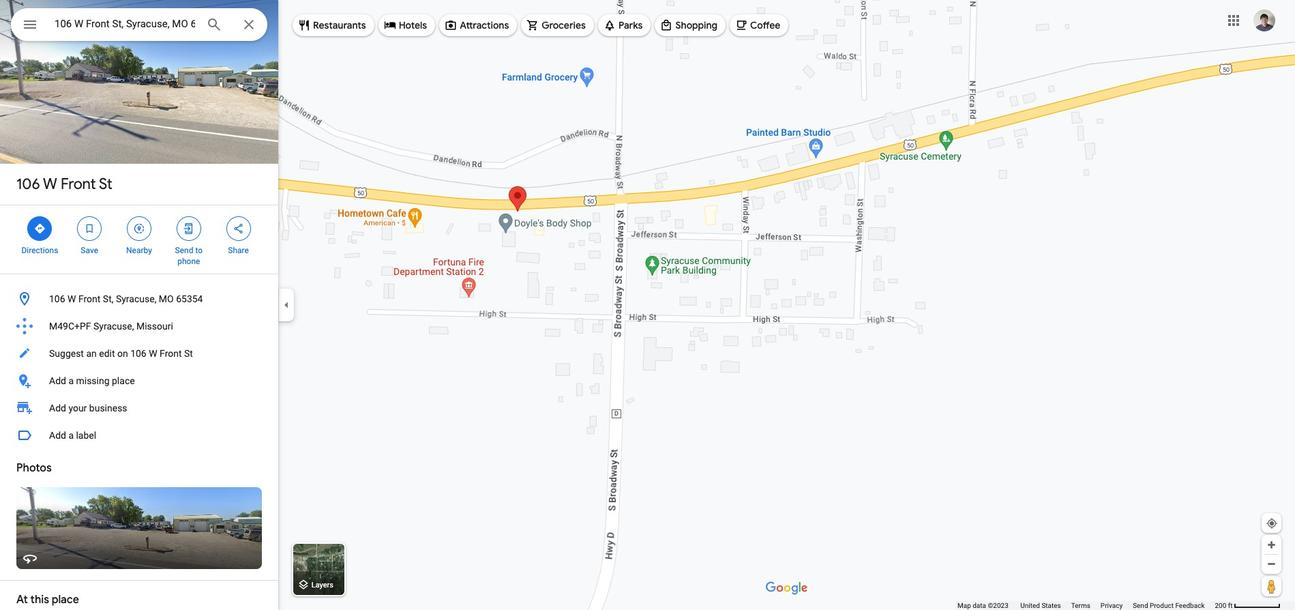 Task type: describe. For each thing, give the bounding box(es) containing it.
send to phone
[[175, 246, 203, 266]]

hotels
[[399, 19, 427, 31]]

add your business
[[49, 403, 127, 414]]

106 for 106 w front st
[[16, 175, 40, 194]]

m49c+pf syracuse, missouri button
[[0, 313, 278, 340]]

2 vertical spatial front
[[160, 348, 182, 359]]

send product feedback
[[1134, 602, 1205, 609]]

add your business link
[[0, 394, 278, 422]]

zoom out image
[[1267, 559, 1277, 569]]

200 ft
[[1216, 602, 1233, 609]]


[[83, 221, 96, 236]]

united states
[[1021, 602, 1062, 609]]

attractions button
[[440, 9, 517, 42]]

 button
[[11, 8, 49, 44]]

parks
[[619, 19, 643, 31]]

st,
[[103, 293, 114, 304]]

photos
[[16, 461, 52, 475]]

collapse side panel image
[[279, 298, 294, 313]]

place inside button
[[112, 375, 135, 386]]

groceries button
[[522, 9, 594, 42]]

front for st
[[61, 175, 96, 194]]

suggest an edit on 106 w front st button
[[0, 340, 278, 367]]

business
[[89, 403, 127, 414]]

parks button
[[598, 9, 651, 42]]

2 horizontal spatial w
[[149, 348, 157, 359]]

add a label
[[49, 430, 96, 441]]

google maps element
[[0, 0, 1296, 610]]

nearby
[[126, 246, 152, 255]]

map data ©2023
[[958, 602, 1011, 609]]

 search field
[[11, 8, 267, 44]]

phone
[[178, 257, 200, 266]]

add a label button
[[0, 422, 278, 449]]

footer inside google maps element
[[958, 601, 1216, 610]]

front for st,
[[78, 293, 101, 304]]

save
[[81, 246, 98, 255]]

missing
[[76, 375, 110, 386]]

suggest an edit on 106 w front st
[[49, 348, 193, 359]]

google account: nolan park  
(nolan.park@adept.ai) image
[[1254, 9, 1276, 31]]

syracuse, inside button
[[116, 293, 157, 304]]

send for send to phone
[[175, 246, 193, 255]]

send for send product feedback
[[1134, 602, 1149, 609]]

106 for 106 w front st, syracuse, mo 65354
[[49, 293, 65, 304]]

restaurants
[[313, 19, 366, 31]]

mo
[[159, 293, 174, 304]]

missouri
[[136, 321, 173, 332]]

to
[[195, 246, 203, 255]]

hotels button
[[378, 9, 435, 42]]

coffee
[[751, 19, 781, 31]]

share
[[228, 246, 249, 255]]

edit
[[99, 348, 115, 359]]


[[22, 15, 38, 34]]

terms button
[[1072, 601, 1091, 610]]

none field inside 106 w front st, syracuse, mo 65354 "field"
[[55, 16, 195, 32]]

m49c+pf syracuse, missouri
[[49, 321, 173, 332]]


[[183, 221, 195, 236]]

add for add a missing place
[[49, 375, 66, 386]]

106 w front st
[[16, 175, 112, 194]]



Task type: locate. For each thing, give the bounding box(es) containing it.
w
[[43, 175, 57, 194], [68, 293, 76, 304], [149, 348, 157, 359]]

coffee button
[[730, 9, 789, 42]]

©2023
[[988, 602, 1009, 609]]

106 up m49c+pf
[[49, 293, 65, 304]]

a for missing
[[68, 375, 74, 386]]

at
[[16, 593, 28, 607]]


[[232, 221, 245, 236]]

data
[[973, 602, 987, 609]]

1 horizontal spatial 106
[[49, 293, 65, 304]]

add a missing place button
[[0, 367, 278, 394]]

1 vertical spatial st
[[184, 348, 193, 359]]

1 vertical spatial send
[[1134, 602, 1149, 609]]

st inside button
[[184, 348, 193, 359]]

add a missing place
[[49, 375, 135, 386]]

front down missouri
[[160, 348, 182, 359]]

privacy button
[[1101, 601, 1123, 610]]

1 vertical spatial front
[[78, 293, 101, 304]]

2 vertical spatial add
[[49, 430, 66, 441]]

restaurants button
[[293, 9, 374, 42]]

0 vertical spatial 106
[[16, 175, 40, 194]]

attractions
[[460, 19, 509, 31]]

0 vertical spatial st
[[99, 175, 112, 194]]

ft
[[1229, 602, 1233, 609]]

0 vertical spatial a
[[68, 375, 74, 386]]

1 horizontal spatial send
[[1134, 602, 1149, 609]]

0 vertical spatial front
[[61, 175, 96, 194]]

w for 106 w front st, syracuse, mo 65354
[[68, 293, 76, 304]]

place right this
[[52, 593, 79, 607]]

106 W Front St, Syracuse, MO 65354 field
[[11, 8, 267, 41]]

suggest
[[49, 348, 84, 359]]

a
[[68, 375, 74, 386], [68, 430, 74, 441]]

1 vertical spatial w
[[68, 293, 76, 304]]

2 vertical spatial 106
[[130, 348, 147, 359]]

2 vertical spatial w
[[149, 348, 157, 359]]

zoom in image
[[1267, 540, 1277, 550]]

0 horizontal spatial send
[[175, 246, 193, 255]]

syracuse, inside button
[[93, 321, 134, 332]]

add left your
[[49, 403, 66, 414]]

106 w front st, syracuse, mo 65354
[[49, 293, 203, 304]]

2 horizontal spatial 106
[[130, 348, 147, 359]]

send left product
[[1134, 602, 1149, 609]]

directions
[[21, 246, 58, 255]]

front left st,
[[78, 293, 101, 304]]

your
[[68, 403, 87, 414]]

front up  in the top of the page
[[61, 175, 96, 194]]

front
[[61, 175, 96, 194], [78, 293, 101, 304], [160, 348, 182, 359]]

add
[[49, 375, 66, 386], [49, 403, 66, 414], [49, 430, 66, 441]]

privacy
[[1101, 602, 1123, 609]]

0 horizontal spatial place
[[52, 593, 79, 607]]

0 horizontal spatial w
[[43, 175, 57, 194]]

106 up the 
[[16, 175, 40, 194]]

show street view coverage image
[[1262, 576, 1282, 596]]

layers
[[312, 581, 334, 590]]

1 vertical spatial 106
[[49, 293, 65, 304]]

1 horizontal spatial st
[[184, 348, 193, 359]]

united
[[1021, 602, 1041, 609]]

an
[[86, 348, 97, 359]]

1 a from the top
[[68, 375, 74, 386]]

place
[[112, 375, 135, 386], [52, 593, 79, 607]]

None field
[[55, 16, 195, 32]]

on
[[117, 348, 128, 359]]

w up m49c+pf
[[68, 293, 76, 304]]

shopping button
[[655, 9, 726, 42]]

label
[[76, 430, 96, 441]]

shopping
[[676, 19, 718, 31]]

map
[[958, 602, 972, 609]]

add for add a label
[[49, 430, 66, 441]]

0 vertical spatial syracuse,
[[116, 293, 157, 304]]

1 vertical spatial add
[[49, 403, 66, 414]]

1 vertical spatial place
[[52, 593, 79, 607]]

add left label
[[49, 430, 66, 441]]

65354
[[176, 293, 203, 304]]

states
[[1042, 602, 1062, 609]]

feedback
[[1176, 602, 1205, 609]]

add for add your business
[[49, 403, 66, 414]]

2 a from the top
[[68, 430, 74, 441]]

0 horizontal spatial 106
[[16, 175, 40, 194]]

0 vertical spatial w
[[43, 175, 57, 194]]

this
[[30, 593, 49, 607]]

product
[[1150, 602, 1174, 609]]

a for label
[[68, 430, 74, 441]]

1 vertical spatial syracuse,
[[93, 321, 134, 332]]

m49c+pf
[[49, 321, 91, 332]]

syracuse,
[[116, 293, 157, 304], [93, 321, 134, 332]]

w for 106 w front st
[[43, 175, 57, 194]]

send
[[175, 246, 193, 255], [1134, 602, 1149, 609]]

0 vertical spatial add
[[49, 375, 66, 386]]

0 horizontal spatial st
[[99, 175, 112, 194]]


[[133, 221, 145, 236]]

106 right on
[[130, 348, 147, 359]]

syracuse, up m49c+pf syracuse, missouri button
[[116, 293, 157, 304]]

show your location image
[[1266, 517, 1279, 530]]

0 vertical spatial send
[[175, 246, 193, 255]]

add down suggest
[[49, 375, 66, 386]]

groceries
[[542, 19, 586, 31]]

1 vertical spatial a
[[68, 430, 74, 441]]

actions for 106 w front st region
[[0, 205, 278, 274]]

at this place
[[16, 593, 79, 607]]

a left missing
[[68, 375, 74, 386]]

200 ft button
[[1216, 602, 1281, 609]]

3 add from the top
[[49, 430, 66, 441]]

200
[[1216, 602, 1227, 609]]

106 w front st main content
[[0, 0, 278, 610]]

w up the 
[[43, 175, 57, 194]]

a left label
[[68, 430, 74, 441]]

send up phone
[[175, 246, 193, 255]]

106 w front st, syracuse, mo 65354 button
[[0, 285, 278, 313]]

0 vertical spatial place
[[112, 375, 135, 386]]

terms
[[1072, 602, 1091, 609]]

1 horizontal spatial w
[[68, 293, 76, 304]]

send inside button
[[1134, 602, 1149, 609]]

syracuse, down st,
[[93, 321, 134, 332]]

1 add from the top
[[49, 375, 66, 386]]

send product feedback button
[[1134, 601, 1205, 610]]

w down missouri
[[149, 348, 157, 359]]

footer containing map data ©2023
[[958, 601, 1216, 610]]

st up actions for 106 w front st region
[[99, 175, 112, 194]]

1 horizontal spatial place
[[112, 375, 135, 386]]

st down 65354
[[184, 348, 193, 359]]

send inside send to phone
[[175, 246, 193, 255]]


[[34, 221, 46, 236]]

footer
[[958, 601, 1216, 610]]

st
[[99, 175, 112, 194], [184, 348, 193, 359]]

united states button
[[1021, 601, 1062, 610]]

place down on
[[112, 375, 135, 386]]

2 add from the top
[[49, 403, 66, 414]]

106
[[16, 175, 40, 194], [49, 293, 65, 304], [130, 348, 147, 359]]



Task type: vqa. For each thing, say whether or not it's contained in the screenshot.
the 5:00 PM – 5:54 PM
no



